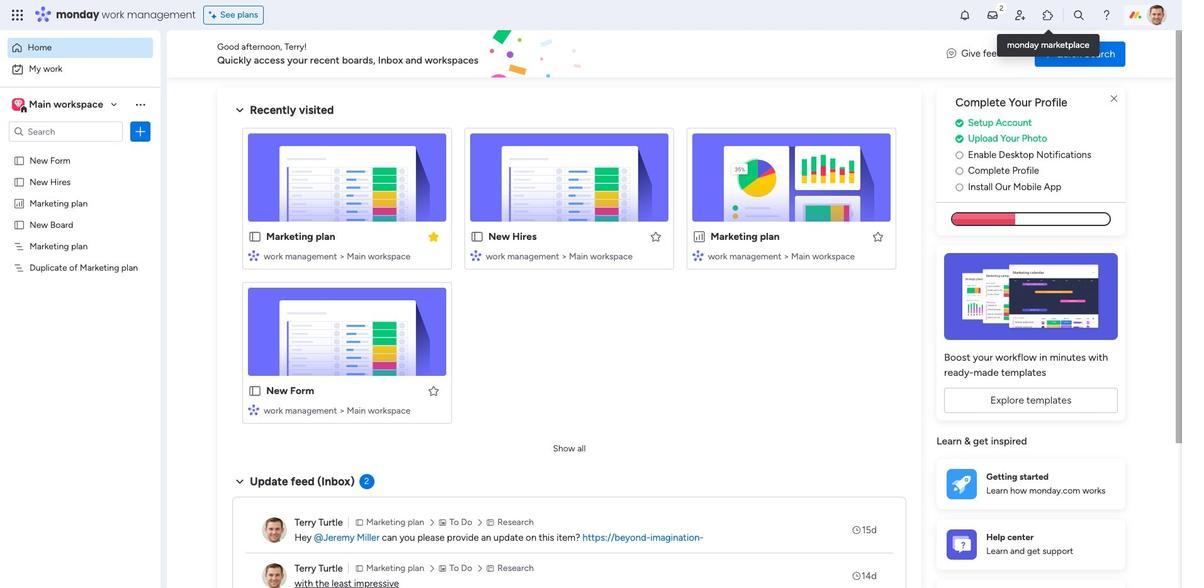 Task type: locate. For each thing, give the bounding box(es) containing it.
0 horizontal spatial terry turtle image
[[262, 564, 287, 588]]

1 public board image from the top
[[248, 230, 262, 244]]

1 vertical spatial public board image
[[248, 384, 262, 398]]

2 image
[[996, 1, 1008, 15]]

1 vertical spatial add to favorites image
[[428, 384, 440, 397]]

notifications image
[[959, 9, 972, 21]]

v2 bolt switch image
[[1046, 47, 1053, 61]]

workspace selection element
[[12, 97, 105, 113]]

1 horizontal spatial add to favorites image
[[872, 230, 885, 243]]

0 horizontal spatial add to favorites image
[[428, 384, 440, 397]]

option
[[8, 38, 153, 58], [8, 59, 153, 79], [0, 149, 161, 151]]

0 vertical spatial circle o image
[[956, 166, 964, 176]]

terry turtle image down terry turtle icon
[[262, 564, 287, 588]]

close recently visited image
[[232, 103, 248, 118]]

check circle image
[[956, 134, 964, 144]]

1 vertical spatial circle o image
[[956, 183, 964, 192]]

0 vertical spatial add to favorites image
[[872, 230, 885, 243]]

terry turtle image right help icon
[[1148, 5, 1168, 25]]

1 vertical spatial public dashboard image
[[693, 230, 707, 244]]

public board image for the bottom add to favorites icon
[[248, 384, 262, 398]]

add to favorites image
[[872, 230, 885, 243], [428, 384, 440, 397]]

remove from favorites image
[[428, 230, 440, 243]]

dapulse x slim image
[[1107, 91, 1122, 106]]

v2 user feedback image
[[947, 47, 957, 61]]

invite members image
[[1015, 9, 1027, 21]]

list box
[[0, 147, 161, 448]]

close update feed (inbox) image
[[232, 474, 248, 489]]

terry turtle image
[[1148, 5, 1168, 25], [262, 564, 287, 588]]

public board image
[[13, 154, 25, 166], [13, 176, 25, 188], [13, 219, 25, 231], [470, 230, 484, 244]]

circle o image
[[956, 166, 964, 176], [956, 183, 964, 192]]

see plans image
[[209, 8, 220, 22]]

0 vertical spatial option
[[8, 38, 153, 58]]

public board image
[[248, 230, 262, 244], [248, 384, 262, 398]]

2 circle o image from the top
[[956, 183, 964, 192]]

circle o image
[[956, 150, 964, 160]]

1 circle o image from the top
[[956, 166, 964, 176]]

add to favorites image
[[650, 230, 663, 243]]

2 public board image from the top
[[248, 384, 262, 398]]

public dashboard image
[[13, 197, 25, 209], [693, 230, 707, 244]]

1 vertical spatial option
[[8, 59, 153, 79]]

1 horizontal spatial public dashboard image
[[693, 230, 707, 244]]

0 vertical spatial public dashboard image
[[13, 197, 25, 209]]

1 horizontal spatial terry turtle image
[[1148, 5, 1168, 25]]

0 vertical spatial public board image
[[248, 230, 262, 244]]

0 horizontal spatial public dashboard image
[[13, 197, 25, 209]]



Task type: describe. For each thing, give the bounding box(es) containing it.
options image
[[134, 125, 147, 138]]

check circle image
[[956, 118, 964, 128]]

component image
[[470, 250, 482, 261]]

search everything image
[[1073, 9, 1086, 21]]

workspace image
[[14, 98, 23, 111]]

workspace options image
[[134, 98, 147, 111]]

public board image for remove from favorites icon
[[248, 230, 262, 244]]

terry turtle image
[[262, 518, 287, 543]]

getting started element
[[937, 459, 1126, 509]]

monday marketplace image
[[1042, 9, 1055, 21]]

2 element
[[359, 474, 375, 489]]

0 vertical spatial terry turtle image
[[1148, 5, 1168, 25]]

help image
[[1101, 9, 1113, 21]]

update feed image
[[987, 9, 999, 21]]

help center element
[[937, 519, 1126, 570]]

quick search results list box
[[232, 118, 907, 439]]

2 vertical spatial option
[[0, 149, 161, 151]]

templates image image
[[948, 253, 1115, 340]]

Search in workspace field
[[26, 124, 105, 139]]

1 vertical spatial terry turtle image
[[262, 564, 287, 588]]

select product image
[[11, 9, 24, 21]]

workspace image
[[12, 98, 25, 111]]



Task type: vqa. For each thing, say whether or not it's contained in the screenshot.
Public Dashboard image
yes



